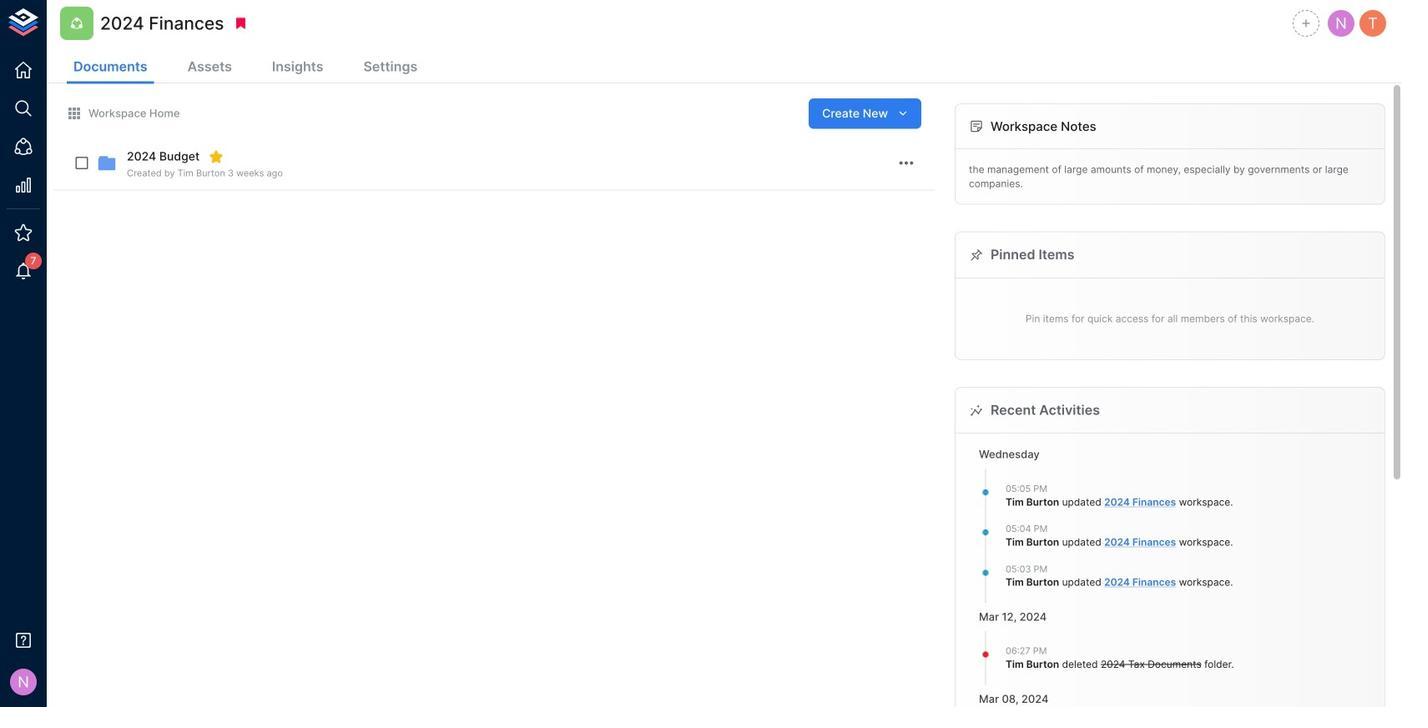 Task type: describe. For each thing, give the bounding box(es) containing it.
remove bookmark image
[[233, 16, 248, 31]]

remove favorite image
[[209, 149, 224, 164]]



Task type: vqa. For each thing, say whether or not it's contained in the screenshot.
MARKETING related to Tim Burton updated Marketing Team workspace 42 seconds ago
no



